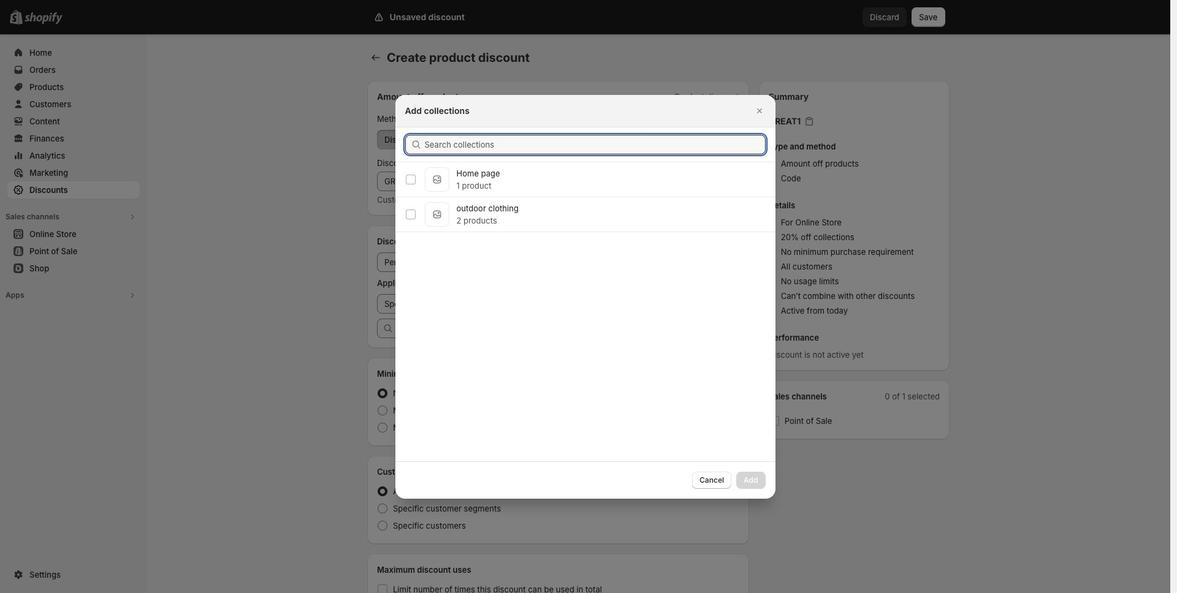 Task type: locate. For each thing, give the bounding box(es) containing it.
dialog
[[0, 95, 1171, 499]]

shopify image
[[25, 12, 63, 25]]



Task type: describe. For each thing, give the bounding box(es) containing it.
Search collections text field
[[425, 135, 766, 154]]



Task type: vqa. For each thing, say whether or not it's contained in the screenshot.
My Store image
no



